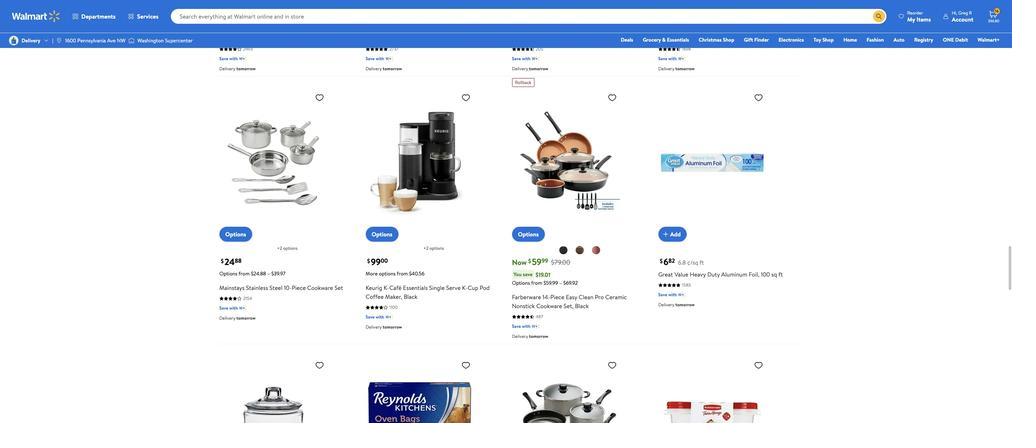 Task type: vqa. For each thing, say whether or not it's contained in the screenshot.
Walmart Plus icon associated with 14
yes



Task type: locate. For each thing, give the bounding box(es) containing it.
christmas shop
[[699, 36, 735, 43]]

save down 'mainstays'
[[220, 305, 228, 311]]

2737
[[390, 46, 399, 52]]

0 horizontal spatial ¢/sq
[[396, 13, 407, 22]]

2 k- from the left
[[462, 284, 468, 292]]

add to favorites list, mainstays stainless steel 10-piece cookware set image
[[315, 93, 324, 102]]

59
[[532, 255, 542, 268]]

2154
[[243, 295, 252, 302]]

sponsored for 14
[[659, 2, 679, 9]]

sheet,
[[512, 34, 529, 42]]

+2 options for 24
[[277, 245, 298, 251]]

steel for 14
[[714, 25, 727, 33]]

keurig k-café essentials single serve k-cup pod coffee maker, black image
[[366, 90, 474, 236]]

walmart plus image for 39
[[240, 55, 247, 62]]

add to favorites list, great value heavy duty aluminum foil, 100 sq ft image
[[755, 93, 764, 102]]

0 vertical spatial foil,
[[433, 25, 444, 33]]

k- up maker,
[[384, 284, 390, 292]]

 image down walmart image
[[9, 36, 19, 45]]

red image
[[592, 246, 601, 255]]

deals link
[[618, 36, 637, 44]]

foil, left 100
[[749, 270, 760, 278]]

$ left 59
[[529, 257, 532, 265]]

reynolds kitchens turkey oven bags, 19 x 23.5 inches, 2 count image
[[366, 358, 474, 423]]

walmart plus image down 2993
[[240, 55, 247, 62]]

options link
[[220, 227, 252, 242], [366, 227, 399, 242], [512, 227, 545, 242]]

2 shop from the left
[[823, 36, 834, 43]]

with down nonstick
[[522, 323, 531, 329]]

1 horizontal spatial set,
[[659, 34, 669, 42]]

piece inside wilton bake it better steel non-stick baking pan set, 3-piece
[[676, 34, 690, 42]]

205
[[536, 46, 544, 52]]

0 horizontal spatial sponsored
[[512, 2, 533, 9]]

$ inside $ 99 00
[[367, 257, 370, 265]]

88 for 24
[[235, 257, 242, 265]]

black inside magic bullet 11 piece personal blender mbr-1101 silver / black
[[239, 34, 252, 42]]

better inside the wilton bake it better steel non-stick large cookie sheet, 16 x 12-inch
[[550, 25, 566, 33]]

¢/sq right the 6.8
[[688, 258, 699, 267]]

heavy inside $ 6 82 6.8 ¢/sq ft great value heavy duty aluminum foil, 100 sq ft
[[690, 270, 706, 278]]

set, left the 3-
[[659, 34, 669, 42]]

0 vertical spatial black
[[239, 34, 252, 42]]

2 horizontal spatial from
[[532, 279, 543, 287]]

2 +2 options from the left
[[424, 245, 444, 251]]

1 better from the left
[[550, 25, 566, 33]]

1 vertical spatial ft
[[700, 258, 705, 267]]

non- inside wilton bake it better steel non-stick baking pan set, 3-piece
[[729, 25, 742, 33]]

$ left 14
[[660, 12, 663, 20]]

24
[[225, 255, 235, 268]]

wilton inside wilton bake it better steel non-stick baking pan set, 3-piece
[[659, 25, 676, 33]]

$ inside $ 4 48 9.0 ¢/sq ft reynolds wrap aluminum foil, heavy duty, 50 square feet
[[367, 12, 370, 20]]

options link up 59
[[512, 227, 545, 242]]

farberware 14-piece easy clean pro ceramic nonstick cookware set, black
[[512, 293, 627, 310]]

shop for christmas shop
[[724, 36, 735, 43]]

black inside the farberware 14-piece easy clean pro ceramic nonstick cookware set, black
[[576, 302, 589, 310]]

+2 options
[[277, 245, 298, 251], [424, 245, 444, 251]]

1 horizontal spatial ft
[[700, 258, 705, 267]]

steel inside the wilton bake it better steel non-stick large cookie sheet, 16 x 12-inch
[[568, 25, 581, 33]]

99 up more
[[371, 255, 381, 268]]

delivery down square
[[366, 65, 382, 72]]

1 horizontal spatial –
[[560, 279, 563, 287]]

1 horizontal spatial stick
[[742, 25, 754, 33]]

rubbermaid takealongs, 8 cups, 2 packs, red, plastic deep rectangle food storage containers image
[[659, 358, 767, 423]]

it inside wilton bake it better steel non-stick baking pan set, 3-piece
[[691, 25, 695, 33]]

cookware down the 14-
[[537, 302, 563, 310]]

aluminum right wrap
[[406, 25, 432, 33]]

$ inside $ 14 58
[[660, 12, 663, 20]]

options link up $ 24 88
[[220, 227, 252, 242]]

1 horizontal spatial from
[[397, 270, 408, 277]]

you
[[514, 271, 522, 278]]

walmart plus image down 1583
[[679, 291, 686, 299]]

better
[[550, 25, 566, 33], [696, 25, 713, 33]]

wilton inside the wilton bake it better steel non-stick large cookie sheet, 16 x 12-inch
[[512, 25, 529, 33]]

1 vertical spatial heavy
[[690, 270, 706, 278]]

1 +2 from the left
[[277, 245, 282, 251]]

foil, inside $ 6 82 6.8 ¢/sq ft great value heavy duty aluminum foil, 100 sq ft
[[749, 270, 760, 278]]

1 vertical spatial essentials
[[403, 284, 428, 292]]

0 horizontal spatial steel
[[270, 284, 283, 292]]

from left $24.88 on the left
[[239, 270, 250, 277]]

2 +2 from the left
[[424, 245, 429, 251]]

now $ 59 99 $79.00
[[512, 255, 571, 268]]

1 it from the left
[[544, 25, 548, 33]]

account
[[953, 15, 974, 23]]

1 horizontal spatial k-
[[462, 284, 468, 292]]

delivery tomorrow down 1583
[[659, 302, 695, 308]]

¢/sq inside $ 6 82 6.8 ¢/sq ft great value heavy duty aluminum foil, 100 sq ft
[[688, 258, 699, 267]]

1 horizontal spatial bake
[[677, 25, 690, 33]]

0 horizontal spatial foil,
[[433, 25, 444, 33]]

1 horizontal spatial sponsored
[[659, 2, 679, 9]]

1 horizontal spatial wilton
[[659, 25, 676, 33]]

0 vertical spatial –
[[267, 270, 270, 277]]

0 horizontal spatial it
[[544, 25, 548, 33]]

0 horizontal spatial set,
[[564, 302, 574, 310]]

bake down 58
[[677, 25, 690, 33]]

walmart plus image down 1698 at the right
[[679, 55, 686, 62]]

$
[[221, 12, 224, 20], [367, 12, 370, 20], [514, 12, 517, 20], [660, 12, 663, 20], [221, 257, 224, 265], [367, 257, 370, 265], [529, 257, 532, 265], [660, 257, 663, 265]]

set, down easy
[[564, 302, 574, 310]]

1 horizontal spatial cookware
[[537, 302, 563, 310]]

100
[[762, 270, 771, 278]]

wilton up 'grocery & essentials' at right top
[[659, 25, 676, 33]]

walmart plus image
[[240, 55, 247, 62], [679, 55, 686, 62], [679, 291, 686, 299], [386, 313, 393, 321]]

aluminum right the duty
[[722, 270, 748, 278]]

1 bake from the left
[[531, 25, 543, 33]]

$ 10 97
[[514, 10, 532, 23]]

it inside the wilton bake it better steel non-stick large cookie sheet, 16 x 12-inch
[[544, 25, 548, 33]]

0 horizontal spatial  image
[[9, 36, 19, 45]]

2 horizontal spatial options
[[430, 245, 444, 251]]

delivery left |
[[22, 37, 40, 44]]

1 horizontal spatial non-
[[729, 25, 742, 33]]

0 vertical spatial heavy
[[445, 25, 461, 33]]

0 horizontal spatial better
[[550, 25, 566, 33]]

one
[[944, 36, 955, 43]]

delivery tomorrow down 2993
[[220, 65, 256, 72]]

options link up 00
[[366, 227, 399, 242]]

+2 options for 99
[[424, 245, 444, 251]]

 image
[[129, 37, 135, 44]]

$ for 14
[[660, 12, 663, 20]]

ft right 9.0
[[408, 13, 413, 22]]

options up 00
[[372, 230, 393, 238]]

0 vertical spatial ft
[[408, 13, 413, 22]]

2 bake from the left
[[677, 25, 690, 33]]

non-
[[582, 25, 595, 33], [729, 25, 742, 33]]

add to favorites list, farberware 14-piece easy clean pro ceramic nonstick cookware set, black image
[[608, 93, 617, 102]]

1 horizontal spatial +2
[[424, 245, 429, 251]]

personal
[[274, 25, 296, 33]]

1 horizontal spatial  image
[[56, 38, 62, 43]]

piece
[[258, 25, 272, 33], [676, 34, 690, 42], [292, 284, 306, 292], [551, 293, 565, 301]]

0 horizontal spatial stick
[[595, 25, 608, 33]]

shop right the toy
[[823, 36, 834, 43]]

1 horizontal spatial shop
[[823, 36, 834, 43]]

it up 12- on the top of page
[[544, 25, 548, 33]]

non- inside the wilton bake it better steel non-stick large cookie sheet, 16 x 12-inch
[[582, 25, 595, 33]]

bake inside the wilton bake it better steel non-stick large cookie sheet, 16 x 12-inch
[[531, 25, 543, 33]]

1 vertical spatial foil,
[[749, 270, 760, 278]]

black down bullet
[[239, 34, 252, 42]]

$79.00
[[552, 258, 571, 267]]

cookware
[[307, 284, 333, 292], [537, 302, 563, 310]]

1 sponsored from the left
[[512, 2, 533, 9]]

pennsylvania
[[77, 37, 106, 44]]

options link for 99
[[366, 227, 399, 242]]

with
[[230, 55, 238, 62], [376, 55, 384, 62], [522, 55, 531, 62], [669, 55, 677, 62], [669, 291, 677, 298], [230, 305, 238, 311], [376, 314, 384, 320], [522, 323, 531, 329]]

14
[[664, 10, 673, 23]]

essentials down $40.56
[[403, 284, 428, 292]]

1 vertical spatial cookware
[[537, 302, 563, 310]]

0 vertical spatial 88
[[234, 12, 241, 20]]

stick
[[595, 25, 608, 33], [742, 25, 754, 33]]

88 up "options from $24.88 – $39.97"
[[235, 257, 242, 265]]

toy shop link
[[811, 36, 838, 44]]

1 vertical spatial 88
[[235, 257, 242, 265]]

– left $39.97
[[267, 270, 270, 277]]

2 horizontal spatial black
[[576, 302, 589, 310]]

1 horizontal spatial essentials
[[668, 36, 690, 43]]

0 horizontal spatial 16
[[530, 34, 535, 42]]

0 vertical spatial 16
[[996, 8, 1000, 14]]

options up 59
[[518, 230, 539, 238]]

café
[[390, 284, 402, 292]]

heavy left duty,
[[445, 25, 461, 33]]

ft for 6
[[700, 258, 705, 267]]

1 horizontal spatial +2 options
[[424, 245, 444, 251]]

0 horizontal spatial non-
[[582, 25, 595, 33]]

from
[[239, 270, 250, 277], [397, 270, 408, 277], [532, 279, 543, 287]]

$ left 4
[[367, 12, 370, 20]]

0 horizontal spatial essentials
[[403, 284, 428, 292]]

better inside wilton bake it better steel non-stick baking pan set, 3-piece
[[696, 25, 713, 33]]

1 vertical spatial aluminum
[[722, 270, 748, 278]]

steel inside wilton bake it better steel non-stick baking pan set, 3-piece
[[714, 25, 727, 33]]

0 horizontal spatial options link
[[220, 227, 252, 242]]

services
[[137, 12, 159, 20]]

1100
[[390, 304, 398, 310]]

$ inside $ 24 88
[[221, 257, 224, 265]]

rollback
[[515, 79, 532, 86]]

departments button
[[66, 7, 122, 25]]

farberware
[[512, 293, 542, 301]]

0 horizontal spatial heavy
[[445, 25, 461, 33]]

options for farberware 14-piece easy clean pro ceramic nonstick cookware set, black image
[[518, 230, 539, 238]]

save
[[523, 271, 533, 278]]

1 horizontal spatial black
[[404, 293, 418, 301]]

0 horizontal spatial k-
[[384, 284, 390, 292]]

1 non- from the left
[[582, 25, 595, 33]]

options down you
[[512, 279, 530, 287]]

bullet
[[236, 25, 251, 33]]

save with
[[220, 55, 238, 62], [366, 55, 384, 62], [512, 55, 531, 62], [659, 55, 677, 62], [659, 291, 677, 298], [220, 305, 238, 311], [366, 314, 384, 320], [512, 323, 531, 329]]

bake inside wilton bake it better steel non-stick baking pan set, 3-piece
[[677, 25, 690, 33]]

1 vertical spatial set,
[[564, 302, 574, 310]]

heavy
[[445, 25, 461, 33], [690, 270, 706, 278]]

essentials up 1698 at the right
[[668, 36, 690, 43]]

16 up $96.80
[[996, 8, 1000, 14]]

¢/sq inside $ 4 48 9.0 ¢/sq ft reynolds wrap aluminum foil, heavy duty, 50 square feet
[[396, 13, 407, 22]]

1 horizontal spatial ¢/sq
[[688, 258, 699, 267]]

1 vertical spatial –
[[560, 279, 563, 287]]

aluminum
[[406, 25, 432, 33], [722, 270, 748, 278]]

registry
[[915, 36, 934, 43]]

$ inside $ 39 88
[[221, 12, 224, 20]]

1 options link from the left
[[220, 227, 252, 242]]

stick inside the wilton bake it better steel non-stick large cookie sheet, 16 x 12-inch
[[595, 25, 608, 33]]

heavy up 1583
[[690, 270, 706, 278]]

2993
[[243, 46, 253, 52]]

$ 4 48 9.0 ¢/sq ft reynolds wrap aluminum foil, heavy duty, 50 square feet
[[366, 10, 485, 42]]

2 non- from the left
[[729, 25, 742, 33]]

0 horizontal spatial from
[[239, 270, 250, 277]]

1 vertical spatial 16
[[530, 34, 535, 42]]

1 +2 options from the left
[[277, 245, 298, 251]]

save with down silver
[[220, 55, 238, 62]]

16 left the x
[[530, 34, 535, 42]]

add to favorites list, tramontina 9-piece non-stick cookware set, champagne image
[[608, 361, 617, 370]]

88 inside $ 39 88
[[234, 12, 241, 20]]

2 sponsored from the left
[[659, 2, 679, 9]]

set, inside the farberware 14-piece easy clean pro ceramic nonstick cookware set, black
[[564, 302, 574, 310]]

set, inside wilton bake it better steel non-stick baking pan set, 3-piece
[[659, 34, 669, 42]]

$ for 39
[[221, 12, 224, 20]]

1 horizontal spatial it
[[691, 25, 695, 33]]

 image right |
[[56, 38, 62, 43]]

2 horizontal spatial options link
[[512, 227, 545, 242]]

stick left large
[[595, 25, 608, 33]]

with down 'mainstays'
[[230, 305, 238, 311]]

black image
[[559, 246, 568, 255]]

1 vertical spatial ¢/sq
[[688, 258, 699, 267]]

0 horizontal spatial 99
[[371, 255, 381, 268]]

wilton up sheet,
[[512, 25, 529, 33]]

¢/sq for 6
[[688, 258, 699, 267]]

shop
[[724, 36, 735, 43], [823, 36, 834, 43]]

options
[[283, 245, 298, 251], [430, 245, 444, 251], [379, 270, 396, 277]]

0 horizontal spatial wilton
[[512, 25, 529, 33]]

save down square
[[366, 55, 375, 62]]

+2 options up $40.56
[[424, 245, 444, 251]]

1 wilton from the left
[[512, 25, 529, 33]]

non- up christmas shop link
[[729, 25, 742, 33]]

88 for 39
[[234, 12, 241, 20]]

0 vertical spatial ¢/sq
[[396, 13, 407, 22]]

pod
[[480, 284, 490, 292]]

brown image
[[576, 246, 585, 255]]

88 up bullet
[[234, 12, 241, 20]]

clean
[[579, 293, 594, 301]]

2 it from the left
[[691, 25, 695, 33]]

1 stick from the left
[[595, 25, 608, 33]]

from left $40.56
[[397, 270, 408, 277]]

black down clean
[[576, 302, 589, 310]]

options for 24
[[283, 245, 298, 251]]

0 vertical spatial essentials
[[668, 36, 690, 43]]

set, for black
[[564, 302, 574, 310]]

$ inside $ 6 82 6.8 ¢/sq ft great value heavy duty aluminum foil, 100 sq ft
[[660, 257, 663, 265]]

walmart plus image down '2154'
[[240, 304, 247, 312]]

foil, left duty,
[[433, 25, 444, 33]]

 image
[[9, 36, 19, 45], [56, 38, 62, 43]]

walmart plus image down 487 on the bottom
[[532, 323, 540, 330]]

nw
[[117, 37, 126, 44]]

1 horizontal spatial steel
[[568, 25, 581, 33]]

1 horizontal spatial foil,
[[749, 270, 760, 278]]

non- for 10
[[582, 25, 595, 33]]

$ left 6
[[660, 257, 663, 265]]

cookie
[[625, 25, 643, 33]]

cookware left set
[[307, 284, 333, 292]]

options up $ 24 88
[[225, 230, 246, 238]]

1 horizontal spatial 16
[[996, 8, 1000, 14]]

1 horizontal spatial aluminum
[[722, 270, 748, 278]]

1 horizontal spatial heavy
[[690, 270, 706, 278]]

$ left 24
[[221, 257, 224, 265]]

12-
[[541, 34, 548, 42]]

2 vertical spatial ft
[[779, 270, 784, 278]]

1 horizontal spatial 99
[[542, 257, 549, 265]]

99
[[371, 255, 381, 268], [542, 257, 549, 265]]

stick inside wilton bake it better steel non-stick baking pan set, 3-piece
[[742, 25, 754, 33]]

1 vertical spatial black
[[404, 293, 418, 301]]

sponsored up 14
[[659, 2, 679, 9]]

ft
[[408, 13, 413, 22], [700, 258, 705, 267], [779, 270, 784, 278]]

greg
[[959, 9, 969, 16]]

walmart plus image
[[386, 55, 393, 62], [532, 55, 540, 62], [240, 304, 247, 312], [532, 323, 540, 330]]

walmart plus image down 1100
[[386, 313, 393, 321]]

1 k- from the left
[[384, 284, 390, 292]]

2 vertical spatial black
[[576, 302, 589, 310]]

¢/sq for 4
[[396, 13, 407, 22]]

k-
[[384, 284, 390, 292], [462, 284, 468, 292]]

black right maker,
[[404, 293, 418, 301]]

2 horizontal spatial steel
[[714, 25, 727, 33]]

options link for 24
[[220, 227, 252, 242]]

delivery tomorrow up rollback
[[512, 65, 549, 72]]

options inside "you save $19.01 options from $59.99 – $69.92"
[[512, 279, 530, 287]]

auto link
[[891, 36, 909, 44]]

walmart plus image down 205
[[532, 55, 540, 62]]

1 shop from the left
[[724, 36, 735, 43]]

0 vertical spatial set,
[[659, 34, 669, 42]]

1600 pennsylvania ave nw
[[65, 37, 126, 44]]

r
[[970, 9, 973, 16]]

0 horizontal spatial shop
[[724, 36, 735, 43]]

0 horizontal spatial cookware
[[307, 284, 333, 292]]

1 horizontal spatial options link
[[366, 227, 399, 242]]

|
[[52, 37, 53, 44]]

16 inside the wilton bake it better steel non-stick large cookie sheet, 16 x 12-inch
[[530, 34, 535, 42]]

0 horizontal spatial +2
[[277, 245, 282, 251]]

+2 options up $39.97
[[277, 245, 298, 251]]

¢/sq right 9.0
[[396, 13, 407, 22]]

0 horizontal spatial +2 options
[[277, 245, 298, 251]]

ft right the 6.8
[[700, 258, 705, 267]]

0 horizontal spatial bake
[[531, 25, 543, 33]]

2 better from the left
[[696, 25, 713, 33]]

0 horizontal spatial black
[[239, 34, 252, 42]]

$19.01
[[536, 270, 551, 279]]

tomorrow down 487 on the bottom
[[530, 333, 549, 339]]

sponsored
[[512, 2, 533, 9], [659, 2, 679, 9]]

1101
[[333, 25, 343, 33]]

0 horizontal spatial ft
[[408, 13, 413, 22]]

$40.56
[[409, 270, 425, 277]]

10-
[[284, 284, 292, 292]]

0 horizontal spatial options
[[283, 245, 298, 251]]

1 horizontal spatial better
[[696, 25, 713, 33]]

save
[[220, 55, 228, 62], [366, 55, 375, 62], [512, 55, 521, 62], [659, 55, 668, 62], [659, 291, 668, 298], [220, 305, 228, 311], [366, 314, 375, 320], [512, 323, 521, 329]]

toy
[[814, 36, 822, 43]]

99 up $19.01
[[542, 257, 549, 265]]

$ inside $ 10 97
[[514, 12, 517, 20]]

delivery up rollback
[[512, 65, 528, 72]]

0 vertical spatial cookware
[[307, 284, 333, 292]]

foil,
[[433, 25, 444, 33], [749, 270, 760, 278]]

9.0
[[387, 13, 395, 22]]

487
[[536, 313, 544, 320]]

2 options link from the left
[[366, 227, 399, 242]]

16
[[996, 8, 1000, 14], [530, 34, 535, 42]]

+2 up $40.56
[[424, 245, 429, 251]]

mainstays stainless steel 10-piece cookware set image
[[220, 90, 327, 236]]

Walmart Site-Wide search field
[[171, 9, 887, 24]]

$ for 10
[[514, 12, 517, 20]]

2 wilton from the left
[[659, 25, 676, 33]]

k- right serve
[[462, 284, 468, 292]]

 image for delivery
[[9, 36, 19, 45]]

better up inch
[[550, 25, 566, 33]]

/
[[235, 34, 237, 42]]

save down coffee
[[366, 314, 375, 320]]

2 stick from the left
[[742, 25, 754, 33]]

delivery
[[22, 37, 40, 44], [220, 65, 236, 72], [366, 65, 382, 72], [512, 65, 528, 72], [659, 65, 675, 72], [659, 302, 675, 308], [220, 315, 236, 321], [366, 324, 382, 330], [512, 333, 528, 339]]

$ up more
[[367, 257, 370, 265]]

blender
[[297, 25, 317, 33]]

my
[[908, 15, 916, 23]]

+2 up $39.97
[[277, 245, 282, 251]]

it up 1698 at the right
[[691, 25, 695, 33]]

6
[[664, 255, 669, 268]]

serve
[[446, 284, 461, 292]]

88 inside $ 24 88
[[235, 257, 242, 265]]

0 vertical spatial aluminum
[[406, 25, 432, 33]]

ft inside $ 4 48 9.0 ¢/sq ft reynolds wrap aluminum foil, heavy duty, 50 square feet
[[408, 13, 413, 22]]

1698
[[683, 46, 692, 52]]

home link
[[841, 36, 861, 44]]

$ left 39
[[221, 12, 224, 20]]

0 horizontal spatial aluminum
[[406, 25, 432, 33]]

black
[[239, 34, 252, 42], [404, 293, 418, 301], [576, 302, 589, 310]]



Task type: describe. For each thing, give the bounding box(es) containing it.
1600
[[65, 37, 76, 44]]

hi,
[[953, 9, 958, 16]]

gift finder
[[745, 36, 770, 43]]

washington supercenter
[[138, 37, 193, 44]]

tomorrow down 205
[[530, 65, 549, 72]]

feet
[[385, 34, 397, 42]]

delivery tomorrow down 2737
[[366, 65, 402, 72]]

10
[[518, 10, 526, 23]]

walmart image
[[12, 10, 60, 22]]

50
[[478, 25, 485, 33]]

stick for 10
[[595, 25, 608, 33]]

$ for 4
[[367, 12, 370, 20]]

82
[[669, 257, 676, 265]]

tomorrow down 1100
[[383, 324, 402, 330]]

value
[[675, 270, 689, 278]]

options for 99
[[430, 245, 444, 251]]

&
[[663, 36, 666, 43]]

great value heavy duty aluminum foil, 100 sq ft image
[[659, 90, 767, 236]]

essentials inside keurig k-café essentials single serve k-cup pod coffee maker, black
[[403, 284, 428, 292]]

options for keurig k-café essentials single serve k-cup pod coffee maker, black image
[[372, 230, 393, 238]]

anchor hocking heritage hill glass jar with lid, 1 gallon image
[[220, 358, 327, 423]]

aluminum inside $ 6 82 6.8 ¢/sq ft great value heavy duty aluminum foil, 100 sq ft
[[722, 270, 748, 278]]

save with down nonstick
[[512, 323, 531, 329]]

save down nonstick
[[512, 323, 521, 329]]

mbr-
[[318, 25, 333, 33]]

00
[[381, 257, 388, 265]]

2 horizontal spatial ft
[[779, 270, 784, 278]]

from inside "you save $19.01 options from $59.99 – $69.92"
[[532, 279, 543, 287]]

save down the great
[[659, 291, 668, 298]]

with down sheet,
[[522, 55, 531, 62]]

foil, inside $ 4 48 9.0 ¢/sq ft reynolds wrap aluminum foil, heavy duty, 50 square feet
[[433, 25, 444, 33]]

wilton for 10
[[512, 25, 529, 33]]

$ for 6
[[660, 257, 663, 265]]

ft for 4
[[408, 13, 413, 22]]

heavy inside $ 4 48 9.0 ¢/sq ft reynolds wrap aluminum foil, heavy duty, 50 square feet
[[445, 25, 461, 33]]

save with down 'mainstays'
[[220, 305, 238, 311]]

now
[[512, 257, 527, 267]]

with down the great
[[669, 291, 677, 298]]

steel for 10
[[568, 25, 581, 33]]

add to favorites list, keurig k-café essentials single serve k-cup pod coffee maker, black image
[[462, 93, 471, 102]]

aluminum inside $ 4 48 9.0 ¢/sq ft reynolds wrap aluminum foil, heavy duty, 50 square feet
[[406, 25, 432, 33]]

black inside keurig k-café essentials single serve k-cup pod coffee maker, black
[[404, 293, 418, 301]]

$59.99
[[544, 279, 559, 287]]

$ inside now $ 59 99 $79.00
[[529, 257, 532, 265]]

shop for toy shop
[[823, 36, 834, 43]]

delivery down 'mainstays'
[[220, 315, 236, 321]]

58
[[673, 12, 679, 20]]

walmart plus image for 14
[[679, 55, 686, 62]]

11
[[253, 25, 257, 33]]

delivery tomorrow down 1100
[[366, 324, 402, 330]]

piece inside magic bullet 11 piece personal blender mbr-1101 silver / black
[[258, 25, 272, 33]]

$ 14 58
[[660, 10, 679, 23]]

tomorrow down 2993
[[237, 65, 256, 72]]

wilton bake it better steel non-stick baking pan set, 3-piece
[[659, 25, 784, 42]]

more
[[366, 270, 378, 277]]

black for farberware
[[576, 302, 589, 310]]

with down coffee
[[376, 314, 384, 320]]

99 inside now $ 59 99 $79.00
[[542, 257, 549, 265]]

registry link
[[912, 36, 937, 44]]

add to cart image
[[662, 230, 671, 239]]

walmart plus image for 6.8 ¢/sq ft
[[679, 291, 686, 299]]

magic bullet 11 piece personal blender mbr-1101 silver / black
[[220, 25, 343, 42]]

grocery & essentials
[[643, 36, 690, 43]]

delivery down 'grocery & essentials' at right top
[[659, 65, 675, 72]]

tomorrow down 1698 at the right
[[676, 65, 695, 72]]

save down &
[[659, 55, 668, 62]]

 image for 1600 pennsylvania ave nw
[[56, 38, 62, 43]]

delivery down nonstick
[[512, 333, 528, 339]]

options for mainstays stainless steel 10-piece cookware set image
[[225, 230, 246, 238]]

delivery down coffee
[[366, 324, 382, 330]]

walmart plus image down 2737
[[386, 55, 393, 62]]

$ 99 00
[[367, 255, 388, 268]]

silver
[[220, 34, 234, 42]]

save down sheet,
[[512, 55, 521, 62]]

deals
[[621, 36, 634, 43]]

add to favorites list, reynolds kitchens turkey oven bags, 19 x 23.5 inches, 2 count image
[[462, 361, 471, 370]]

christmas shop link
[[696, 36, 738, 44]]

more options from $40.56
[[366, 270, 425, 277]]

grocery
[[643, 36, 662, 43]]

gift
[[745, 36, 754, 43]]

delivery down silver
[[220, 65, 236, 72]]

$ for 99
[[367, 257, 370, 265]]

set, for 3-
[[659, 34, 669, 42]]

keurig
[[366, 284, 383, 292]]

home
[[844, 36, 858, 43]]

it for 10
[[544, 25, 548, 33]]

sponsored for 10
[[512, 2, 533, 9]]

with down square
[[376, 55, 384, 62]]

save with down the great
[[659, 291, 677, 298]]

wilton bake it better steel non-stick large cookie sheet, 16 x 12-inch
[[512, 25, 643, 42]]

one debit
[[944, 36, 969, 43]]

you save $19.01 options from $59.99 – $69.92
[[512, 270, 578, 287]]

search icon image
[[877, 13, 883, 19]]

clear search field text image
[[865, 13, 871, 19]]

walmart+
[[979, 36, 1001, 43]]

finder
[[755, 36, 770, 43]]

delivery tomorrow down '2154'
[[220, 315, 256, 321]]

options down 24
[[220, 270, 238, 277]]

tramontina 9-piece non-stick cookware set, champagne image
[[512, 358, 620, 423]]

delivery down the great
[[659, 302, 675, 308]]

black for magic
[[239, 34, 252, 42]]

with down /
[[230, 55, 238, 62]]

stick for 14
[[742, 25, 754, 33]]

48
[[377, 12, 384, 20]]

save with down coffee
[[366, 314, 384, 320]]

save with down square
[[366, 55, 384, 62]]

reorder my items
[[908, 9, 932, 23]]

walmart+ link
[[975, 36, 1004, 44]]

options from $24.88 – $39.97
[[220, 270, 286, 277]]

magic
[[220, 25, 235, 33]]

keurig k-café essentials single serve k-cup pod coffee maker, black
[[366, 284, 490, 301]]

$69.92
[[564, 279, 578, 287]]

ave
[[107, 37, 116, 44]]

14-
[[543, 293, 551, 301]]

save down silver
[[220, 55, 228, 62]]

fashion link
[[864, 36, 888, 44]]

1 horizontal spatial options
[[379, 270, 396, 277]]

items
[[917, 15, 932, 23]]

tomorrow down 1583
[[676, 302, 695, 308]]

1583
[[683, 282, 691, 288]]

$ 24 88
[[221, 255, 242, 268]]

cup
[[468, 284, 479, 292]]

hi, greg r account
[[953, 9, 974, 23]]

with down 'grocery & essentials' at right top
[[669, 55, 677, 62]]

$ for 24
[[221, 257, 224, 265]]

mainstays
[[220, 284, 245, 292]]

better for 14
[[696, 25, 713, 33]]

farberware 14-piece easy clean pro ceramic nonstick cookware set, black image
[[512, 90, 620, 236]]

great
[[659, 270, 674, 278]]

– inside "you save $19.01 options from $59.99 – $69.92"
[[560, 279, 563, 287]]

square
[[366, 34, 384, 42]]

pro
[[595, 293, 604, 301]]

reorder
[[908, 9, 924, 16]]

6.8
[[679, 258, 686, 267]]

0 horizontal spatial –
[[267, 270, 270, 277]]

it for 14
[[691, 25, 695, 33]]

+2 for 99
[[424, 245, 429, 251]]

electronics
[[779, 36, 805, 43]]

duty,
[[463, 25, 477, 33]]

save with down 'grocery & essentials' at right top
[[659, 55, 677, 62]]

add to favorites list, anchor hocking heritage hill glass jar with lid, 1 gallon image
[[315, 361, 324, 370]]

delivery tomorrow down 1698 at the right
[[659, 65, 695, 72]]

delivery tomorrow down 487 on the bottom
[[512, 333, 549, 339]]

services button
[[122, 7, 165, 25]]

ceramic
[[606, 293, 627, 301]]

gift finder link
[[741, 36, 773, 44]]

wilton for 14
[[659, 25, 676, 33]]

toy shop
[[814, 36, 834, 43]]

tomorrow down '2154'
[[237, 315, 256, 321]]

tomorrow down 2737
[[383, 65, 402, 72]]

electronics link
[[776, 36, 808, 44]]

save with down sheet,
[[512, 55, 531, 62]]

add to favorites list, rubbermaid takealongs, 8 cups, 2 packs, red, plastic deep rectangle food storage containers image
[[755, 361, 764, 370]]

3 options link from the left
[[512, 227, 545, 242]]

coffee
[[366, 293, 384, 301]]

inch
[[548, 34, 559, 42]]

better for 10
[[550, 25, 566, 33]]

piece inside the farberware 14-piece easy clean pro ceramic nonstick cookware set, black
[[551, 293, 565, 301]]

duty
[[708, 270, 720, 278]]

supercenter
[[165, 37, 193, 44]]

bake for 10
[[531, 25, 543, 33]]

bake for 14
[[677, 25, 690, 33]]

Search search field
[[171, 9, 887, 24]]

$24.88
[[251, 270, 266, 277]]

$ 39 88
[[221, 10, 241, 23]]

+2 for 24
[[277, 245, 282, 251]]

non- for 14
[[729, 25, 742, 33]]

cookware inside the farberware 14-piece easy clean pro ceramic nonstick cookware set, black
[[537, 302, 563, 310]]



